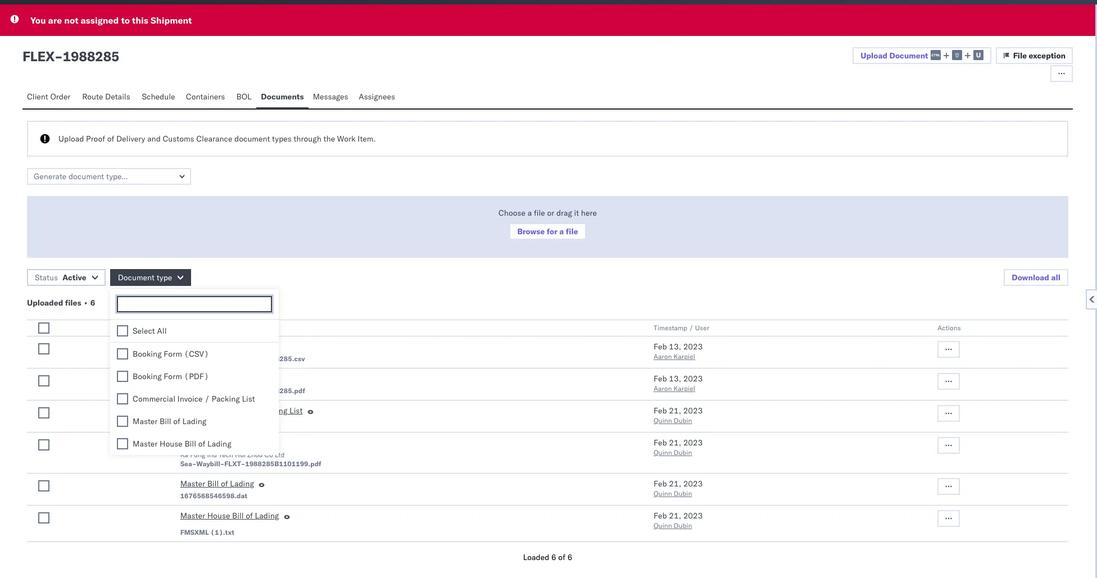 Task type: describe. For each thing, give the bounding box(es) containing it.
booking form (pdf) flexport-booking-flex-1988285.pdf
[[180, 374, 305, 395]]

uploaded files ∙ 6
[[27, 298, 95, 308]]

file exception
[[1014, 51, 1066, 61]]

actions
[[938, 324, 962, 332]]

flex- inside booking form (pdf) flexport-booking-flex-1988285.pdf
[[242, 387, 263, 395]]

client
[[27, 92, 48, 102]]

booking form (csv) link
[[180, 341, 257, 355]]

booking form (csv) inside 'list box'
[[133, 349, 209, 359]]

commercial invoice / packing list link
[[180, 406, 303, 419]]

4 dubin from the top
[[674, 522, 693, 530]]

upload document button
[[853, 47, 992, 64]]

fmsxml.txt
[[180, 419, 220, 427]]

flex
[[22, 48, 55, 65]]

upload for upload proof of delivery and customs clearance document types through the work item.
[[58, 134, 84, 144]]

for
[[547, 227, 558, 237]]

all
[[1052, 273, 1061, 283]]

bill inside the flexport bill of lading ka fung ind tech hui zhou co ltd sea-waybill-flxt-1988285b1101199.pdf
[[212, 438, 223, 448]]

document type
[[118, 273, 172, 283]]

browse for a file button
[[510, 223, 586, 240]]

6 feb from the top
[[654, 511, 667, 521]]

house inside 'link'
[[207, 511, 230, 521]]

ltd
[[275, 451, 285, 460]]

booking inside booking form (pdf) flexport-booking-flex-1988285.pdf
[[180, 374, 209, 384]]

a inside 'button'
[[560, 227, 564, 237]]

1 horizontal spatial (csv)
[[232, 342, 257, 352]]

this
[[132, 15, 148, 26]]

containers button
[[182, 87, 232, 109]]

1 flexport- from the top
[[180, 355, 212, 363]]

and
[[147, 134, 161, 144]]

flxt-
[[225, 460, 245, 469]]

(1).txt
[[211, 529, 235, 537]]

quinn for commercial invoice / packing list
[[654, 417, 673, 425]]

/ down booking form (pdf) flexport-booking-flex-1988285.pdf
[[252, 406, 257, 416]]

bol button
[[232, 87, 257, 109]]

upload proof of delivery and customs clearance document types through the work item.
[[58, 134, 376, 144]]

master down booking form (pdf)
[[133, 417, 158, 427]]

feb for booking form (csv)
[[654, 342, 667, 352]]

dubin for flexport bill of lading
[[674, 449, 693, 457]]

master inside 'link'
[[180, 511, 205, 521]]

schedule button
[[137, 87, 182, 109]]

6 for of
[[568, 553, 573, 563]]

feb for flexport bill of lading
[[654, 438, 667, 448]]

feb 13, 2023 aaron karpiel for flexport-booking-flex-1988285.csv
[[654, 342, 703, 361]]

0 horizontal spatial a
[[528, 208, 532, 218]]

feb 21, 2023 quinn dubin for master bill of lading
[[654, 479, 703, 498]]

booking form (pdf)
[[133, 372, 209, 382]]

client order button
[[22, 87, 78, 109]]

feb 13, 2023 aaron karpiel for flexport-booking-flex-1988285.pdf
[[654, 374, 703, 393]]

dubin for commercial invoice / packing list
[[674, 417, 693, 425]]

master down sea-
[[180, 479, 205, 489]]

uploaded
[[27, 298, 63, 308]]

of right loaded
[[559, 553, 566, 563]]

proof
[[86, 134, 105, 144]]

bill up ka
[[185, 439, 196, 449]]

co
[[265, 451, 273, 460]]

assigned
[[81, 15, 119, 26]]

1676568546598.dat
[[180, 492, 247, 501]]

flexport- inside booking form (pdf) flexport-booking-flex-1988285.pdf
[[180, 387, 212, 395]]

sea-
[[180, 460, 196, 469]]

document type / filename
[[180, 324, 268, 332]]

house inside 'list box'
[[160, 439, 183, 449]]

4 feb 21, 2023 quinn dubin from the top
[[654, 511, 703, 530]]

are
[[48, 15, 62, 26]]

6 for ∙
[[90, 298, 95, 308]]

master left "flexport"
[[133, 439, 158, 449]]

download all
[[1013, 273, 1061, 283]]

feb for master bill of lading
[[654, 479, 667, 489]]

through
[[294, 134, 322, 144]]

lading down flxt-
[[230, 479, 254, 489]]

invoice inside 'list box'
[[178, 394, 203, 404]]

you
[[30, 15, 46, 26]]

the
[[324, 134, 335, 144]]

packing inside 'list box'
[[212, 394, 240, 404]]

timestamp / user
[[654, 324, 710, 332]]

flexport-booking-flex-1988285.csv
[[180, 355, 305, 363]]

document for document type
[[118, 273, 155, 283]]

upload document
[[861, 50, 929, 61]]

files
[[65, 298, 81, 308]]

lading up 'tech'
[[207, 439, 232, 449]]

choose a file or drag it here
[[499, 208, 597, 218]]

1988285.pdf
[[263, 387, 305, 395]]

zhou
[[248, 451, 263, 460]]

/ left the user
[[690, 324, 694, 332]]

documents
[[261, 92, 304, 102]]

or
[[547, 208, 555, 218]]

hui
[[235, 451, 246, 460]]

0 vertical spatial master bill of lading
[[133, 417, 207, 427]]

flex - 1988285
[[22, 48, 119, 65]]

master house bill of lading inside 'list box'
[[133, 439, 232, 449]]

fmsxml (1).txt
[[180, 529, 235, 537]]

ind
[[207, 451, 217, 460]]

quinn for flexport bill of lading
[[654, 449, 673, 457]]

here
[[581, 208, 597, 218]]

flexport bill of lading ka fung ind tech hui zhou co ltd sea-waybill-flxt-1988285b1101199.pdf
[[180, 438, 322, 469]]

route details button
[[78, 87, 137, 109]]

form up booking form (pdf)
[[164, 349, 182, 359]]

1 horizontal spatial commercial
[[180, 406, 223, 416]]

schedule
[[142, 92, 175, 102]]

type
[[157, 273, 172, 283]]

/ right type in the left bottom of the page
[[232, 324, 236, 332]]

flexport bill of lading link
[[180, 438, 259, 451]]

select
[[133, 326, 155, 336]]

commercial inside 'list box'
[[133, 394, 175, 404]]

of up 1676568546598.dat
[[221, 479, 228, 489]]

bill inside 'link'
[[232, 511, 244, 521]]

it
[[575, 208, 579, 218]]

21, for flexport bill of lading
[[669, 438, 682, 448]]

upload for upload document
[[861, 50, 888, 61]]

1 vertical spatial packing
[[259, 406, 288, 416]]

order
[[50, 92, 71, 102]]

of up "flexport"
[[173, 417, 180, 427]]

timestamp / user button
[[652, 322, 916, 333]]

lading inside 'link'
[[255, 511, 279, 521]]

you are not assigned to this shipment
[[30, 15, 192, 26]]

user
[[696, 324, 710, 332]]

karpiel for flexport-booking-flex-1988285.csv
[[674, 353, 696, 361]]

all
[[157, 326, 167, 336]]

lading up "flexport"
[[183, 417, 207, 427]]

1988285.csv
[[263, 355, 305, 363]]

booking form (pdf) link
[[180, 373, 257, 387]]

clearance
[[196, 134, 233, 144]]

route details
[[82, 92, 130, 102]]

form down type in the left bottom of the page
[[211, 342, 230, 352]]

1988285b1101199.pdf
[[245, 460, 322, 469]]

bol
[[237, 92, 252, 102]]

messages button
[[309, 87, 354, 109]]

status active
[[35, 273, 86, 283]]



Task type: locate. For each thing, give the bounding box(es) containing it.
2 booking- from the top
[[212, 387, 242, 395]]

exception
[[1030, 51, 1066, 61]]

browse
[[518, 227, 545, 237]]

feb 21, 2023 quinn dubin for flexport bill of lading
[[654, 438, 703, 457]]

of up 'tech'
[[225, 438, 233, 448]]

1 horizontal spatial upload
[[861, 50, 888, 61]]

1 vertical spatial booking-
[[212, 387, 242, 395]]

1 vertical spatial house
[[207, 511, 230, 521]]

1 feb 21, 2023 quinn dubin from the top
[[654, 406, 703, 425]]

0 vertical spatial commercial invoice / packing list
[[133, 394, 255, 404]]

1 vertical spatial commercial invoice / packing list
[[180, 406, 303, 416]]

(pdf) inside booking form (pdf) flexport-booking-flex-1988285.pdf
[[232, 374, 257, 384]]

2 vertical spatial document
[[180, 324, 214, 332]]

5 2023 from the top
[[684, 479, 703, 489]]

4 21, from the top
[[669, 511, 682, 521]]

list up commercial invoice / packing list link
[[242, 394, 255, 404]]

select all
[[133, 326, 167, 336]]

commercial invoice / packing list inside 'list box'
[[133, 394, 255, 404]]

flexport
[[180, 438, 210, 448]]

ka
[[180, 451, 188, 460]]

commercial down booking form (pdf)
[[133, 394, 175, 404]]

6
[[90, 298, 95, 308], [552, 553, 557, 563], [568, 553, 573, 563]]

1 horizontal spatial document
[[180, 324, 214, 332]]

item.
[[358, 134, 376, 144]]

download all button
[[1005, 269, 1069, 286]]

details
[[105, 92, 130, 102]]

bill up ind
[[212, 438, 223, 448]]

feb for commercial invoice / packing list
[[654, 406, 667, 416]]

13,
[[669, 342, 682, 352], [669, 374, 682, 384]]

0 vertical spatial upload
[[861, 50, 888, 61]]

1 feb 13, 2023 aaron karpiel from the top
[[654, 342, 703, 361]]

1 horizontal spatial list
[[290, 406, 303, 416]]

of up fung
[[198, 439, 205, 449]]

booking-
[[212, 355, 242, 363], [212, 387, 242, 395]]

flex- up booking form (pdf) flexport-booking-flex-1988285.pdf
[[242, 355, 263, 363]]

1 vertical spatial feb 13, 2023 aaron karpiel
[[654, 374, 703, 393]]

1 vertical spatial list
[[290, 406, 303, 416]]

0 vertical spatial commercial
[[133, 394, 175, 404]]

(pdf) down flexport-booking-flex-1988285.csv
[[232, 374, 257, 384]]

(pdf) inside 'list box'
[[184, 372, 209, 382]]

0 vertical spatial invoice
[[178, 394, 203, 404]]

1 booking- from the top
[[212, 355, 242, 363]]

1 vertical spatial invoice
[[225, 406, 250, 416]]

2023 for commercial invoice / packing list
[[684, 406, 703, 416]]

0 horizontal spatial document
[[118, 273, 155, 283]]

0 horizontal spatial packing
[[212, 394, 240, 404]]

0 horizontal spatial (csv)
[[184, 349, 209, 359]]

0 vertical spatial packing
[[212, 394, 240, 404]]

1 vertical spatial file
[[566, 227, 579, 237]]

flex-
[[242, 355, 263, 363], [242, 387, 263, 395]]

1 vertical spatial 13,
[[669, 374, 682, 384]]

commercial invoice / packing list down booking form (pdf) flexport-booking-flex-1988285.pdf
[[180, 406, 303, 416]]

shipment
[[151, 15, 192, 26]]

packing down 1988285.pdf at the bottom left
[[259, 406, 288, 416]]

of right proof
[[107, 134, 114, 144]]

0 vertical spatial a
[[528, 208, 532, 218]]

assignees button
[[354, 87, 402, 109]]

None text field
[[121, 300, 271, 310]]

master bill of lading
[[133, 417, 207, 427], [180, 479, 254, 489]]

0 vertical spatial flexport-
[[180, 355, 212, 363]]

invoice down booking form (pdf) flexport-booking-flex-1988285.pdf
[[225, 406, 250, 416]]

master bill of lading up "flexport"
[[133, 417, 207, 427]]

booking form (csv) up booking form (pdf)
[[133, 349, 209, 359]]

0 vertical spatial booking-
[[212, 355, 242, 363]]

download
[[1013, 273, 1050, 283]]

file down it
[[566, 227, 579, 237]]

fmsxml
[[180, 529, 209, 537]]

1 vertical spatial master house bill of lading
[[180, 511, 279, 521]]

3 feb 21, 2023 quinn dubin from the top
[[654, 479, 703, 498]]

2023
[[684, 342, 703, 352], [684, 374, 703, 384], [684, 406, 703, 416], [684, 438, 703, 448], [684, 479, 703, 489], [684, 511, 703, 521]]

flex- up commercial invoice / packing list link
[[242, 387, 263, 395]]

document
[[235, 134, 270, 144]]

karpiel for flexport-booking-flex-1988285.pdf
[[674, 385, 696, 393]]

1 vertical spatial aaron
[[654, 385, 672, 393]]

3 2023 from the top
[[684, 406, 703, 416]]

route
[[82, 92, 103, 102]]

(pdf) for booking form (pdf) flexport-booking-flex-1988285.pdf
[[232, 374, 257, 384]]

packing up commercial invoice / packing list link
[[212, 394, 240, 404]]

3 21, from the top
[[669, 479, 682, 489]]

booking- up booking form (pdf) link
[[212, 355, 242, 363]]

list down 1988285.pdf at the bottom left
[[290, 406, 303, 416]]

work
[[337, 134, 356, 144]]

2 flexport- from the top
[[180, 387, 212, 395]]

flexport- up booking form (pdf)
[[180, 355, 212, 363]]

form down flexport-booking-flex-1988285.csv
[[211, 374, 230, 384]]

0 horizontal spatial 6
[[90, 298, 95, 308]]

1 aaron from the top
[[654, 353, 672, 361]]

1 vertical spatial document
[[118, 273, 155, 283]]

1 vertical spatial flex-
[[242, 387, 263, 395]]

of
[[107, 134, 114, 144], [173, 417, 180, 427], [225, 438, 233, 448], [198, 439, 205, 449], [221, 479, 228, 489], [246, 511, 253, 521], [559, 553, 566, 563]]

bill
[[160, 417, 171, 427], [212, 438, 223, 448], [185, 439, 196, 449], [207, 479, 219, 489], [232, 511, 244, 521]]

of inside the flexport bill of lading ka fung ind tech hui zhou co ltd sea-waybill-flxt-1988285b1101199.pdf
[[225, 438, 233, 448]]

1 vertical spatial a
[[560, 227, 564, 237]]

-
[[55, 48, 63, 65]]

2 karpiel from the top
[[674, 385, 696, 393]]

1 karpiel from the top
[[674, 353, 696, 361]]

3 feb from the top
[[654, 406, 667, 416]]

flexport- down booking form (pdf)
[[180, 387, 212, 395]]

commercial up fmsxml.txt
[[180, 406, 223, 416]]

lading inside the flexport bill of lading ka fung ind tech hui zhou co ltd sea-waybill-flxt-1988285b1101199.pdf
[[235, 438, 259, 448]]

2 horizontal spatial document
[[890, 50, 929, 61]]

0 horizontal spatial commercial
[[133, 394, 175, 404]]

1 vertical spatial flexport-
[[180, 387, 212, 395]]

house up ka
[[160, 439, 183, 449]]

1 feb from the top
[[654, 342, 667, 352]]

1 horizontal spatial (pdf)
[[232, 374, 257, 384]]

booking- up commercial invoice / packing list link
[[212, 387, 242, 395]]

/ inside 'list box'
[[205, 394, 210, 404]]

3 dubin from the top
[[674, 490, 693, 498]]

1 21, from the top
[[669, 406, 682, 416]]

bill up (1).txt
[[232, 511, 244, 521]]

2023 for master bill of lading
[[684, 479, 703, 489]]

tech
[[219, 451, 233, 460]]

1 13, from the top
[[669, 342, 682, 352]]

1 quinn from the top
[[654, 417, 673, 425]]

(csv) inside 'list box'
[[184, 349, 209, 359]]

of inside 'link'
[[246, 511, 253, 521]]

13, for flexport-booking-flex-1988285.pdf
[[669, 374, 682, 384]]

0 vertical spatial master house bill of lading
[[133, 439, 232, 449]]

0 vertical spatial feb 13, 2023 aaron karpiel
[[654, 342, 703, 361]]

2023 for booking form (csv)
[[684, 342, 703, 352]]

file exception button
[[996, 47, 1074, 64], [996, 47, 1074, 64]]

types
[[272, 134, 292, 144]]

2 21, from the top
[[669, 438, 682, 448]]

4 feb from the top
[[654, 438, 667, 448]]

not
[[64, 15, 78, 26]]

0 vertical spatial karpiel
[[674, 353, 696, 361]]

6 2023 from the top
[[684, 511, 703, 521]]

booking
[[180, 342, 209, 352], [133, 349, 162, 359], [133, 372, 162, 382], [180, 374, 209, 384]]

messages
[[313, 92, 348, 102]]

loaded 6 of 6
[[523, 553, 573, 563]]

form inside booking form (pdf) flexport-booking-flex-1988285.pdf
[[211, 374, 230, 384]]

invoice
[[178, 394, 203, 404], [225, 406, 250, 416]]

filename
[[238, 324, 268, 332]]

feb 21, 2023 quinn dubin for commercial invoice / packing list
[[654, 406, 703, 425]]

file
[[1014, 51, 1028, 61]]

1 dubin from the top
[[674, 417, 693, 425]]

0 vertical spatial file
[[534, 208, 545, 218]]

2 flex- from the top
[[242, 387, 263, 395]]

1 2023 from the top
[[684, 342, 703, 352]]

customs
[[163, 134, 194, 144]]

booking form (csv) down type in the left bottom of the page
[[180, 342, 257, 352]]

0 horizontal spatial file
[[534, 208, 545, 218]]

booking form (csv)
[[180, 342, 257, 352], [133, 349, 209, 359]]

documents button
[[257, 87, 309, 109]]

form down all
[[164, 372, 182, 382]]

feb 13, 2023 aaron karpiel
[[654, 342, 703, 361], [654, 374, 703, 393]]

4 quinn from the top
[[654, 522, 673, 530]]

0 vertical spatial document
[[890, 50, 929, 61]]

1 vertical spatial upload
[[58, 134, 84, 144]]

list box
[[110, 320, 279, 456]]

2 quinn from the top
[[654, 449, 673, 457]]

upload inside button
[[861, 50, 888, 61]]

0 vertical spatial flex-
[[242, 355, 263, 363]]

2 dubin from the top
[[674, 449, 693, 457]]

client order
[[27, 92, 71, 102]]

aaron for flexport-booking-flex-1988285.pdf
[[654, 385, 672, 393]]

a right for
[[560, 227, 564, 237]]

4 2023 from the top
[[684, 438, 703, 448]]

0 horizontal spatial (pdf)
[[184, 372, 209, 382]]

1 vertical spatial commercial
[[180, 406, 223, 416]]

2 feb from the top
[[654, 374, 667, 384]]

0 horizontal spatial list
[[242, 394, 255, 404]]

house up (1).txt
[[207, 511, 230, 521]]

browse for a file
[[518, 227, 579, 237]]

file inside 'button'
[[566, 227, 579, 237]]

assignees
[[359, 92, 395, 102]]

2 13, from the top
[[669, 374, 682, 384]]

2 horizontal spatial 6
[[568, 553, 573, 563]]

/ down booking form (pdf) link
[[205, 394, 210, 404]]

commercial invoice / packing list up fmsxml.txt
[[133, 394, 255, 404]]

1 flex- from the top
[[242, 355, 263, 363]]

3 quinn from the top
[[654, 490, 673, 498]]

active
[[62, 273, 86, 283]]

(pdf)
[[184, 372, 209, 382], [232, 374, 257, 384]]

lading up "hui"
[[235, 438, 259, 448]]

0 vertical spatial aaron
[[654, 353, 672, 361]]

0 vertical spatial list
[[242, 394, 255, 404]]

list inside 'list box'
[[242, 394, 255, 404]]

type
[[215, 324, 231, 332]]

(pdf) down booking form (csv) link
[[184, 372, 209, 382]]

0 horizontal spatial house
[[160, 439, 183, 449]]

to
[[121, 15, 130, 26]]

quinn for master bill of lading
[[654, 490, 673, 498]]

2 feb 21, 2023 quinn dubin from the top
[[654, 438, 703, 457]]

list box containing select all
[[110, 320, 279, 456]]

document type button
[[110, 269, 191, 286]]

packing
[[212, 394, 240, 404], [259, 406, 288, 416]]

feb 21, 2023 quinn dubin
[[654, 406, 703, 425], [654, 438, 703, 457], [654, 479, 703, 498], [654, 511, 703, 530]]

1 horizontal spatial house
[[207, 511, 230, 521]]

0 horizontal spatial invoice
[[178, 394, 203, 404]]

2 2023 from the top
[[684, 374, 703, 384]]

1 horizontal spatial packing
[[259, 406, 288, 416]]

1 horizontal spatial 6
[[552, 553, 557, 563]]

status
[[35, 273, 58, 283]]

master bill of lading up 1676568546598.dat
[[180, 479, 254, 489]]

21, for master bill of lading
[[669, 479, 682, 489]]

commercial
[[133, 394, 175, 404], [180, 406, 223, 416]]

5 feb from the top
[[654, 479, 667, 489]]

(pdf) for booking form (pdf)
[[184, 372, 209, 382]]

house
[[160, 439, 183, 449], [207, 511, 230, 521]]

drag
[[557, 208, 573, 218]]

containers
[[186, 92, 225, 102]]

2 feb 13, 2023 aaron karpiel from the top
[[654, 374, 703, 393]]

2 aaron from the top
[[654, 385, 672, 393]]

None checkbox
[[117, 326, 128, 337], [38, 344, 49, 355], [117, 416, 128, 427], [117, 439, 128, 450], [38, 481, 49, 492], [38, 513, 49, 524], [117, 326, 128, 337], [38, 344, 49, 355], [117, 416, 128, 427], [117, 439, 128, 450], [38, 481, 49, 492], [38, 513, 49, 524]]

bill up 1676568546598.dat
[[207, 479, 219, 489]]

aaron for flexport-booking-flex-1988285.csv
[[654, 353, 672, 361]]

document type / filename button
[[178, 322, 632, 333]]

list
[[242, 394, 255, 404], [290, 406, 303, 416]]

master house bill of lading link
[[180, 511, 279, 524]]

dubin for master bill of lading
[[674, 490, 693, 498]]

fung
[[190, 451, 205, 460]]

feb
[[654, 342, 667, 352], [654, 374, 667, 384], [654, 406, 667, 416], [654, 438, 667, 448], [654, 479, 667, 489], [654, 511, 667, 521]]

1 vertical spatial karpiel
[[674, 385, 696, 393]]

form
[[211, 342, 230, 352], [164, 349, 182, 359], [164, 372, 182, 382], [211, 374, 230, 384]]

document for document type / filename
[[180, 324, 214, 332]]

booking- inside booking form (pdf) flexport-booking-flex-1988285.pdf
[[212, 387, 242, 395]]

1 horizontal spatial invoice
[[225, 406, 250, 416]]

0 horizontal spatial upload
[[58, 134, 84, 144]]

1 horizontal spatial file
[[566, 227, 579, 237]]

1 vertical spatial master bill of lading
[[180, 479, 254, 489]]

(csv) up booking form (pdf) link
[[184, 349, 209, 359]]

of down 1676568546598.dat
[[246, 511, 253, 521]]

0 vertical spatial house
[[160, 439, 183, 449]]

master house bill of lading up (1).txt
[[180, 511, 279, 521]]

0 vertical spatial 13,
[[669, 342, 682, 352]]

invoice up fmsxml.txt
[[178, 394, 203, 404]]

loaded
[[523, 553, 550, 563]]

21, for commercial invoice / packing list
[[669, 406, 682, 416]]

file left 'or'
[[534, 208, 545, 218]]

None checkbox
[[38, 323, 49, 334], [117, 349, 128, 360], [117, 371, 128, 382], [38, 376, 49, 387], [117, 394, 128, 405], [38, 408, 49, 419], [38, 440, 49, 451], [38, 323, 49, 334], [117, 349, 128, 360], [117, 371, 128, 382], [38, 376, 49, 387], [117, 394, 128, 405], [38, 408, 49, 419], [38, 440, 49, 451]]

13, for flexport-booking-flex-1988285.csv
[[669, 342, 682, 352]]

a right the 'choose'
[[528, 208, 532, 218]]

(csv) up flexport-booking-flex-1988285.csv
[[232, 342, 257, 352]]

lading down 1988285b1101199.pdf
[[255, 511, 279, 521]]

a
[[528, 208, 532, 218], [560, 227, 564, 237]]

master up "fmsxml"
[[180, 511, 205, 521]]

2023 for flexport bill of lading
[[684, 438, 703, 448]]

bill left fmsxml.txt
[[160, 417, 171, 427]]

master house bill of lading up ka
[[133, 439, 232, 449]]

karpiel
[[674, 353, 696, 361], [674, 385, 696, 393]]

aaron
[[654, 353, 672, 361], [654, 385, 672, 393]]

1 horizontal spatial a
[[560, 227, 564, 237]]

master
[[133, 417, 158, 427], [133, 439, 158, 449], [180, 479, 205, 489], [180, 511, 205, 521]]

Generate document type... text field
[[27, 168, 191, 185]]



Task type: vqa. For each thing, say whether or not it's contained in the screenshot.


